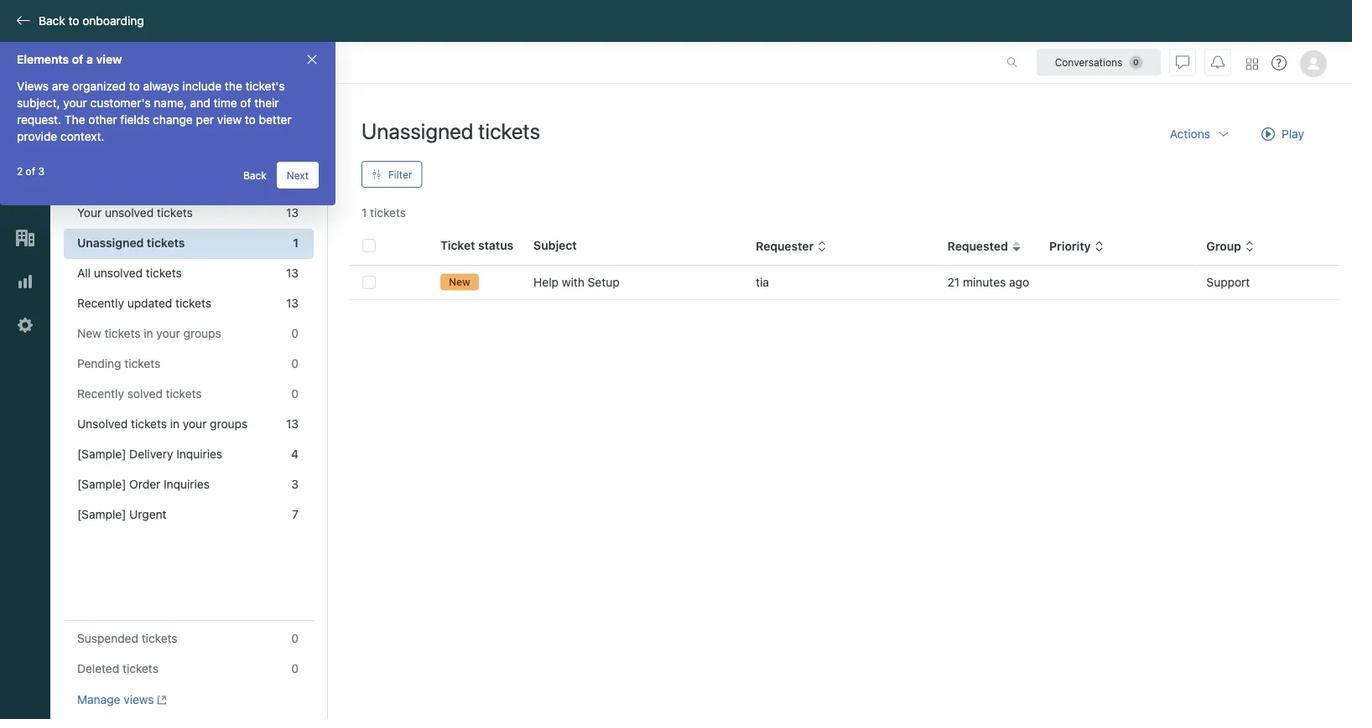 Task type: describe. For each thing, give the bounding box(es) containing it.
views
[[124, 693, 154, 707]]

1 vertical spatial to
[[129, 79, 140, 93]]

close image
[[305, 53, 319, 66]]

ago
[[1009, 276, 1030, 289]]

meet
[[167, 50, 192, 62]]

groups for new tickets in your groups
[[183, 327, 221, 341]]

sample
[[94, 50, 131, 62]]

manage views
[[77, 693, 154, 707]]

13 for your unsolved tickets
[[286, 206, 299, 220]]

ticket:
[[133, 50, 165, 62]]

to inside "back to onboarding" link
[[68, 14, 79, 28]]

elements
[[17, 52, 69, 66]]

group
[[1207, 240, 1242, 253]]

per
[[196, 113, 214, 127]]

back button
[[233, 162, 277, 189]]

row containing help with setup
[[349, 266, 1340, 300]]

solved
[[127, 387, 163, 401]]

new tickets in your groups
[[77, 327, 221, 341]]

deleted tickets
[[77, 662, 158, 676]]

views image
[[14, 140, 36, 162]]

back inside 2 of 3 back
[[243, 169, 267, 181]]

better
[[259, 113, 292, 127]]

customers image
[[14, 184, 36, 206]]

1 vertical spatial unassigned tickets
[[77, 236, 185, 250]]

views are organized to always include the ticket's subject, your customer's name, and time of their request. the other fields change per view to better provide context.
[[17, 79, 292, 143]]

requester button
[[756, 239, 827, 254]]

4
[[291, 448, 299, 461]]

main element
[[0, 42, 50, 720]]

customer's
[[90, 96, 151, 110]]

back inside "back to onboarding" link
[[39, 14, 65, 28]]

1 horizontal spatial 3
[[291, 478, 299, 492]]

pending tickets
[[77, 357, 160, 371]]

in for unsolved
[[170, 417, 180, 431]]

your
[[77, 206, 102, 220]]

play
[[1282, 127, 1305, 141]]

the inside views are organized to always include the ticket's subject, your customer's name, and time of their request. the other fields change per view to better provide context.
[[225, 79, 242, 93]]

21 minutes ago
[[948, 276, 1030, 289]]

7
[[292, 508, 299, 522]]

subject
[[534, 239, 577, 253]]

next button
[[277, 162, 319, 189]]

back to onboarding
[[39, 14, 144, 28]]

#1
[[94, 64, 105, 76]]

pending
[[77, 357, 121, 371]]

[sample] delivery inquiries
[[77, 448, 222, 461]]

elements of a view
[[17, 52, 122, 66]]

change
[[153, 113, 193, 127]]

subject,
[[17, 96, 60, 110]]

priority
[[1050, 240, 1091, 253]]

onboarding
[[82, 14, 144, 28]]

tickets down the your unsolved tickets
[[147, 236, 185, 250]]

tickets up the views on the bottom left of page
[[123, 662, 158, 676]]

your unsolved tickets
[[77, 206, 193, 220]]

fields
[[120, 113, 150, 127]]

are
[[52, 79, 69, 93]]

tickets up [sample] delivery inquiries
[[131, 417, 167, 431]]

[sample] for [sample] order inquiries
[[77, 478, 126, 492]]

0 for pending tickets
[[291, 357, 299, 371]]

get help image
[[1272, 55, 1287, 70]]

13 for unsolved tickets in your groups
[[286, 417, 299, 431]]

name,
[[154, 96, 187, 110]]

your for new
[[156, 327, 180, 341]]

13 for recently updated tickets
[[286, 297, 299, 310]]

tab containing sample ticket: meet the ticket
[[50, 42, 252, 84]]

21
[[948, 276, 960, 289]]

organized
[[72, 79, 126, 93]]

tickets down "tabs" tab list
[[478, 118, 540, 143]]

unsolved tickets in your groups
[[77, 417, 248, 431]]

new for new tickets in your groups
[[77, 327, 101, 341]]

tickets down 2 of 3 back at the top of the page
[[157, 206, 193, 220]]

2
[[17, 165, 23, 177]]

with
[[562, 276, 585, 289]]

views for views
[[64, 123, 106, 141]]

back to onboarding link
[[0, 13, 152, 29]]

refresh views pane image
[[263, 124, 277, 138]]

get started image
[[14, 96, 36, 118]]

0 for suspended tickets
[[291, 632, 299, 646]]

groups for unsolved tickets in your groups
[[210, 417, 248, 431]]

a
[[86, 52, 93, 66]]

suspended
[[77, 632, 138, 646]]

13 for all unsolved tickets
[[286, 266, 299, 280]]

manage
[[77, 693, 120, 707]]

admin image
[[14, 315, 36, 336]]



Task type: locate. For each thing, give the bounding box(es) containing it.
2 vertical spatial [sample]
[[77, 508, 126, 522]]

in up the delivery at the bottom of the page
[[170, 417, 180, 431]]

tickets right updated
[[175, 297, 211, 310]]

recently updated tickets
[[77, 297, 211, 310]]

suspended tickets
[[77, 632, 178, 646]]

tickets
[[478, 118, 540, 143], [157, 206, 193, 220], [147, 236, 185, 250], [146, 266, 182, 280], [175, 297, 211, 310], [105, 327, 140, 341], [124, 357, 160, 371], [166, 387, 202, 401], [131, 417, 167, 431], [142, 632, 178, 646], [123, 662, 158, 676]]

[sample]
[[77, 448, 126, 461], [77, 478, 126, 492], [77, 508, 126, 522]]

groups
[[183, 327, 221, 341], [210, 417, 248, 431]]

tabs tab list
[[50, 42, 989, 84]]

recently
[[77, 297, 124, 310], [77, 387, 124, 401]]

view
[[96, 52, 122, 66], [217, 113, 242, 127]]

2 recently from the top
[[77, 387, 124, 401]]

1 vertical spatial unassigned
[[77, 236, 144, 250]]

1 horizontal spatial the
[[225, 79, 242, 93]]

1 vertical spatial in
[[170, 417, 180, 431]]

1 vertical spatial view
[[217, 113, 242, 127]]

[sample] down unsolved
[[77, 448, 126, 461]]

[sample] left urgent
[[77, 508, 126, 522]]

1 vertical spatial recently
[[77, 387, 124, 401]]

inquiries
[[176, 448, 222, 461], [164, 478, 210, 492]]

tickets up updated
[[146, 266, 182, 280]]

request.
[[17, 113, 61, 127]]

3 down 4 at bottom
[[291, 478, 299, 492]]

tia
[[756, 276, 769, 289]]

1 horizontal spatial views
[[64, 123, 106, 141]]

unsolved for all
[[94, 266, 143, 280]]

1 horizontal spatial unassigned tickets
[[362, 118, 540, 143]]

zendesk support image
[[14, 53, 36, 75]]

tickets up deleted tickets
[[142, 632, 178, 646]]

new for new
[[449, 276, 471, 288]]

group button
[[1207, 239, 1255, 254]]

unassigned tickets
[[362, 118, 540, 143], [77, 236, 185, 250]]

always
[[143, 79, 179, 93]]

0 horizontal spatial unassigned
[[77, 236, 144, 250]]

1 vertical spatial views
[[64, 123, 106, 141]]

3 [sample] from the top
[[77, 508, 126, 522]]

to up elements of a view
[[68, 14, 79, 28]]

2 horizontal spatial of
[[240, 96, 251, 110]]

0 horizontal spatial of
[[26, 165, 35, 177]]

row
[[349, 266, 1340, 300]]

views down customer's
[[64, 123, 106, 141]]

of left a
[[72, 52, 83, 66]]

[sample] urgent
[[77, 508, 167, 522]]

elements of a view dialog
[[0, 34, 336, 206]]

requested
[[948, 240, 1008, 253]]

views for views are organized to always include the ticket's subject, your customer's name, and time of their request. the other fields change per view to better provide context.
[[17, 79, 49, 93]]

1 vertical spatial [sample]
[[77, 478, 126, 492]]

delivery
[[129, 448, 173, 461]]

1 horizontal spatial view
[[217, 113, 242, 127]]

0 vertical spatial views
[[17, 79, 49, 93]]

urgent
[[129, 508, 167, 522]]

0 horizontal spatial unassigned tickets
[[77, 236, 185, 250]]

1 horizontal spatial of
[[72, 52, 83, 66]]

unsolved for your
[[105, 206, 154, 220]]

0 vertical spatial groups
[[183, 327, 221, 341]]

1 horizontal spatial in
[[170, 417, 180, 431]]

0 for deleted tickets
[[291, 662, 299, 676]]

back up elements
[[39, 14, 65, 28]]

2 vertical spatial to
[[245, 113, 256, 127]]

0 vertical spatial unassigned
[[362, 118, 474, 143]]

view inside views are organized to always include the ticket's subject, your customer's name, and time of their request. the other fields change per view to better provide context.
[[217, 113, 242, 127]]

2 horizontal spatial to
[[245, 113, 256, 127]]

back
[[39, 14, 65, 28], [243, 169, 267, 181]]

new
[[449, 276, 471, 288], [77, 327, 101, 341]]

1 vertical spatial groups
[[210, 417, 248, 431]]

in
[[144, 327, 153, 341], [170, 417, 180, 431]]

1 13 from the top
[[286, 206, 299, 220]]

0 vertical spatial your
[[63, 96, 87, 110]]

unassigned
[[362, 118, 474, 143], [77, 236, 144, 250]]

help
[[534, 276, 559, 289]]

views inside views are organized to always include the ticket's subject, your customer's name, and time of their request. the other fields change per view to better provide context.
[[17, 79, 49, 93]]

ticket's
[[245, 79, 285, 93]]

0 horizontal spatial the
[[195, 50, 211, 62]]

[sample] for [sample] urgent
[[77, 508, 126, 522]]

your inside views are organized to always include the ticket's subject, your customer's name, and time of their request. the other fields change per view to better provide context.
[[63, 96, 87, 110]]

1 vertical spatial inquiries
[[164, 478, 210, 492]]

2 13 from the top
[[286, 266, 299, 280]]

your down updated
[[156, 327, 180, 341]]

unsolved right all
[[94, 266, 143, 280]]

0 horizontal spatial views
[[17, 79, 49, 93]]

requested button
[[948, 239, 1022, 254]]

[sample] for [sample] delivery inquiries
[[77, 448, 126, 461]]

1 horizontal spatial new
[[449, 276, 471, 288]]

0 horizontal spatial new
[[77, 327, 101, 341]]

0 vertical spatial to
[[68, 14, 79, 28]]

your for unsolved
[[183, 417, 207, 431]]

back left next button
[[243, 169, 267, 181]]

13
[[286, 206, 299, 220], [286, 266, 299, 280], [286, 297, 299, 310], [286, 417, 299, 431]]

1 vertical spatial your
[[156, 327, 180, 341]]

priority button
[[1050, 239, 1105, 254]]

inquiries for [sample] delivery inquiries
[[176, 448, 222, 461]]

sample ticket: meet the ticket #1
[[94, 50, 242, 76]]

time
[[214, 96, 237, 110]]

and
[[190, 96, 210, 110]]

help with setup
[[534, 276, 620, 289]]

[sample] order inquiries
[[77, 478, 210, 492]]

4 13 from the top
[[286, 417, 299, 431]]

recently for recently solved tickets
[[77, 387, 124, 401]]

0 vertical spatial recently
[[77, 297, 124, 310]]

1 vertical spatial back
[[243, 169, 267, 181]]

1 horizontal spatial your
[[156, 327, 180, 341]]

organizations image
[[14, 227, 36, 249]]

(opens in a new tab) image
[[154, 696, 167, 706]]

2 0 from the top
[[291, 357, 299, 371]]

in for new
[[144, 327, 153, 341]]

0 horizontal spatial 3
[[38, 165, 44, 177]]

3
[[38, 165, 44, 177], [291, 478, 299, 492]]

view right a
[[96, 52, 122, 66]]

provide
[[17, 130, 57, 143]]

of inside views are organized to always include the ticket's subject, your customer's name, and time of their request. the other fields change per view to better provide context.
[[240, 96, 251, 110]]

order
[[129, 478, 161, 492]]

your up [sample] delivery inquiries
[[183, 417, 207, 431]]

2 vertical spatial of
[[26, 165, 35, 177]]

play button
[[1248, 117, 1319, 151]]

the right meet
[[195, 50, 211, 62]]

your
[[63, 96, 87, 110], [156, 327, 180, 341], [183, 417, 207, 431]]

of inside 2 of 3 back
[[26, 165, 35, 177]]

heading
[[50, 149, 327, 199]]

5 0 from the top
[[291, 662, 299, 676]]

deleted
[[77, 662, 119, 676]]

0 vertical spatial the
[[195, 50, 211, 62]]

0 horizontal spatial your
[[63, 96, 87, 110]]

2 [sample] from the top
[[77, 478, 126, 492]]

3 right 2
[[38, 165, 44, 177]]

of for back
[[26, 165, 35, 177]]

1 0 from the top
[[291, 327, 299, 341]]

0 horizontal spatial view
[[96, 52, 122, 66]]

0 vertical spatial in
[[144, 327, 153, 341]]

manage views link
[[77, 693, 167, 708]]

1 horizontal spatial unassigned
[[362, 118, 474, 143]]

1 vertical spatial new
[[77, 327, 101, 341]]

minutes
[[963, 276, 1006, 289]]

in down updated
[[144, 327, 153, 341]]

1 horizontal spatial to
[[129, 79, 140, 93]]

3 inside 2 of 3 back
[[38, 165, 44, 177]]

the inside sample ticket: meet the ticket #1
[[195, 50, 211, 62]]

collapse views pane image
[[294, 124, 307, 138]]

unsolved
[[77, 417, 128, 431]]

requester
[[756, 240, 814, 253]]

0 for new tickets in your groups
[[291, 327, 299, 341]]

0 vertical spatial unsolved
[[105, 206, 154, 220]]

1 horizontal spatial back
[[243, 169, 267, 181]]

all unsolved tickets
[[77, 266, 182, 280]]

inquiries for [sample] order inquiries
[[164, 478, 210, 492]]

of right time
[[240, 96, 251, 110]]

0
[[291, 327, 299, 341], [291, 357, 299, 371], [291, 387, 299, 401], [291, 632, 299, 646], [291, 662, 299, 676]]

2 vertical spatial your
[[183, 417, 207, 431]]

1 vertical spatial of
[[240, 96, 251, 110]]

0 vertical spatial of
[[72, 52, 83, 66]]

3 0 from the top
[[291, 387, 299, 401]]

recently solved tickets
[[77, 387, 202, 401]]

of for view
[[72, 52, 83, 66]]

1 vertical spatial the
[[225, 79, 242, 93]]

0 vertical spatial back
[[39, 14, 65, 28]]

2 of 3 back
[[17, 165, 267, 181]]

tickets up solved
[[124, 357, 160, 371]]

view down time
[[217, 113, 242, 127]]

1 vertical spatial 3
[[291, 478, 299, 492]]

to
[[68, 14, 79, 28], [129, 79, 140, 93], [245, 113, 256, 127]]

3 13 from the top
[[286, 297, 299, 310]]

inquiries down unsolved tickets in your groups
[[176, 448, 222, 461]]

of right 2
[[26, 165, 35, 177]]

context.
[[60, 130, 104, 143]]

ticket
[[214, 50, 242, 62]]

to left "refresh views pane" image
[[245, 113, 256, 127]]

your up the
[[63, 96, 87, 110]]

0 vertical spatial view
[[96, 52, 122, 66]]

0 vertical spatial [sample]
[[77, 448, 126, 461]]

unsolved right your
[[105, 206, 154, 220]]

tickets up pending tickets in the left of the page
[[105, 327, 140, 341]]

zendesk products image
[[1247, 58, 1259, 70]]

reporting image
[[14, 271, 36, 293]]

0 horizontal spatial to
[[68, 14, 79, 28]]

their
[[254, 96, 279, 110]]

next
[[287, 169, 309, 181]]

support
[[1207, 276, 1250, 289]]

0 horizontal spatial back
[[39, 14, 65, 28]]

0 vertical spatial inquiries
[[176, 448, 222, 461]]

all
[[77, 266, 91, 280]]

conversations
[[1055, 57, 1123, 68]]

views up the subject,
[[17, 79, 49, 93]]

1 vertical spatial unsolved
[[94, 266, 143, 280]]

unsolved
[[105, 206, 154, 220], [94, 266, 143, 280]]

1
[[293, 236, 299, 250]]

the
[[65, 113, 85, 127]]

0 vertical spatial unassigned tickets
[[362, 118, 540, 143]]

0 for recently solved tickets
[[291, 387, 299, 401]]

recently down all
[[77, 297, 124, 310]]

conversations button
[[1037, 49, 1161, 76]]

0 vertical spatial 3
[[38, 165, 44, 177]]

other
[[88, 113, 117, 127]]

include
[[182, 79, 222, 93]]

tab
[[50, 42, 252, 84]]

0 horizontal spatial in
[[144, 327, 153, 341]]

4 0 from the top
[[291, 632, 299, 646]]

[sample] up [sample] urgent
[[77, 478, 126, 492]]

1 [sample] from the top
[[77, 448, 126, 461]]

inquiries right order
[[164, 478, 210, 492]]

recently down the pending
[[77, 387, 124, 401]]

the up time
[[225, 79, 242, 93]]

help with setup link
[[534, 274, 620, 291]]

0 vertical spatial new
[[449, 276, 471, 288]]

tickets up unsolved tickets in your groups
[[166, 387, 202, 401]]

setup
[[588, 276, 620, 289]]

recently for recently updated tickets
[[77, 297, 124, 310]]

to up customer's
[[129, 79, 140, 93]]

2 horizontal spatial your
[[183, 417, 207, 431]]

updated
[[127, 297, 172, 310]]

1 recently from the top
[[77, 297, 124, 310]]



Task type: vqa. For each thing, say whether or not it's contained in the screenshot.
Your unsolved tickets
yes



